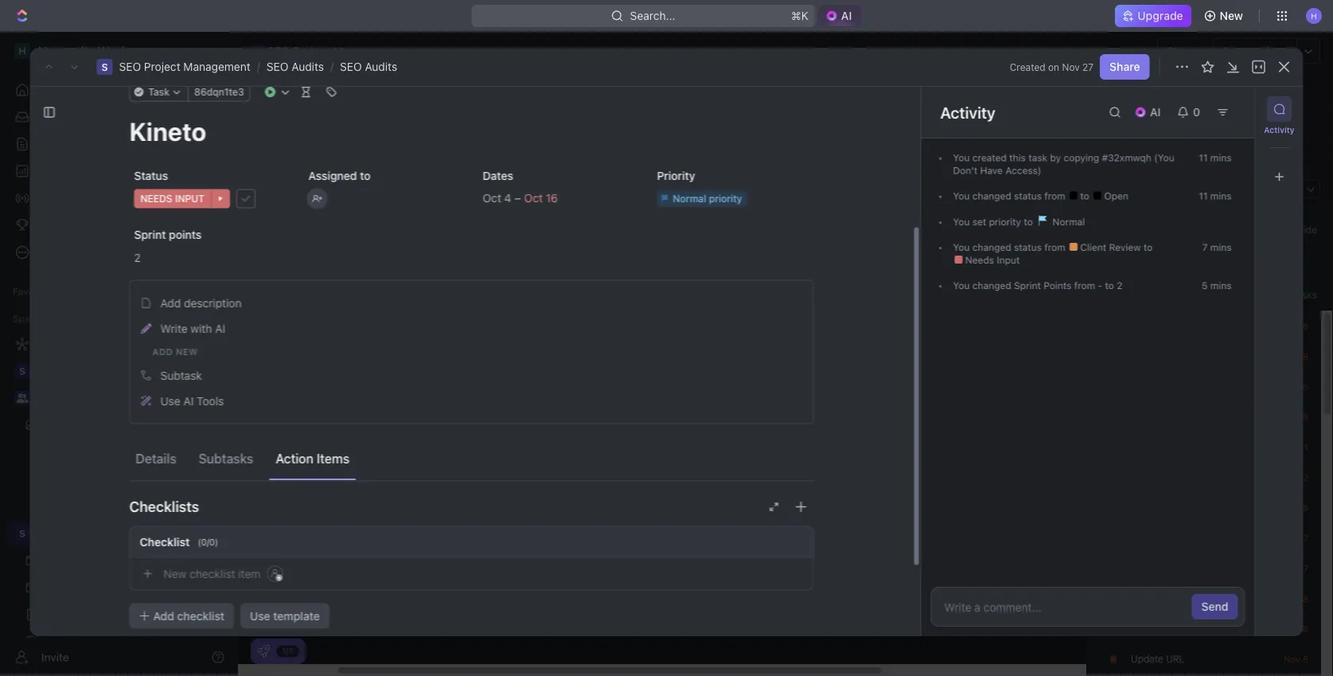Task type: describe. For each thing, give the bounding box(es) containing it.
subtask
[[160, 369, 202, 382]]

ai inside dropdown button
[[1151, 106, 1161, 119]]

points
[[169, 228, 201, 241]]

nov 2
[[1285, 472, 1309, 483]]

points
[[1044, 280, 1072, 291]]

27
[[1083, 61, 1094, 72]]

input inside dropdown button
[[175, 194, 204, 205]]

⌘k
[[792, 9, 809, 22]]

#32xmwqh (you don't have access)
[[954, 152, 1175, 176]]

11 for created this task by copying
[[1200, 152, 1208, 163]]

send
[[1202, 600, 1229, 613]]

Edit task name text field
[[129, 116, 814, 147]]

checklist (0/0)
[[139, 536, 218, 549]]

assigned
[[308, 169, 357, 183]]

2 mins from the top
[[1211, 190, 1232, 201]]

add task
[[1219, 102, 1267, 115]]

4 mins from the top
[[1211, 280, 1232, 291]]

1 / from the left
[[257, 60, 260, 73]]

write with ai
[[160, 322, 225, 335]]

oct 18
[[1282, 351, 1309, 362]]

ai button
[[1128, 100, 1171, 125]]

4
[[504, 192, 511, 205]]

use ai tools
[[160, 395, 224, 408]]

add description button
[[135, 291, 808, 316]]

sort by
[[1104, 289, 1136, 300]]

nov 8 for plan new page titles
[[1285, 624, 1309, 634]]

invite
[[41, 651, 69, 664]]

favorites button
[[6, 282, 61, 301]]

1 vertical spatial share
[[1110, 60, 1141, 73]]

task inside 'button'
[[1243, 102, 1267, 115]]

status for needs input
[[1015, 242, 1042, 253]]

1 nov 7 from the top
[[1285, 533, 1309, 543]]

inbox
[[38, 110, 66, 123]]

to left open
[[1081, 190, 1093, 201]]

day
[[1160, 593, 1177, 604]]

onboarding checklist button element
[[257, 645, 270, 658]]

task button
[[129, 83, 188, 102]]

1 horizontal spatial share button
[[1158, 38, 1208, 64]]

overdue
[[1179, 254, 1220, 266]]

2 vertical spatial 7
[[1304, 563, 1309, 573]]

add for add task
[[1219, 102, 1240, 115]]

oct for oct 16
[[1282, 321, 1297, 331]]

seo project management, , element for seo project management link within the tree
[[14, 526, 30, 542]]

2 horizontal spatial seo project management, , element
[[252, 45, 264, 57]]

checklist for new
[[189, 568, 235, 581]]

ai right "⌘k"
[[842, 9, 852, 22]]

assigned to
[[308, 169, 370, 183]]

8 for plan new page titles
[[1304, 624, 1309, 634]]

action
[[275, 452, 313, 467]]

seo project management, , element for top seo project management link
[[97, 59, 113, 75]]

automations
[[1223, 44, 1289, 57]]

new for new
[[1221, 9, 1244, 22]]

2 inside dropdown button
[[134, 251, 140, 265]]

send button
[[1193, 594, 1239, 620]]

this
[[1010, 152, 1026, 163]]

subtasks button
[[192, 445, 259, 474]]

items
[[316, 452, 349, 467]]

set priority to
[[970, 216, 1036, 227]]

titles
[[1199, 623, 1221, 634]]

sidebar navigation
[[0, 32, 238, 676]]

s seo project management
[[255, 44, 402, 57]]

hide
[[1297, 224, 1318, 235]]

2 nov 7 from the top
[[1285, 563, 1309, 573]]

18
[[1299, 351, 1309, 362]]

set
[[973, 216, 987, 227]]

url
[[1167, 653, 1185, 664]]

plan
[[1132, 623, 1151, 634]]

needs input inside dropdown button
[[140, 194, 204, 205]]

oct 4 – oct 16
[[483, 192, 558, 205]]

11 mins for changed status from
[[1200, 190, 1232, 201]]

activity inside task sidebar navigation tab list
[[1265, 125, 1295, 134]]

2 audits from the left
[[365, 60, 398, 73]]

created
[[973, 152, 1007, 163]]

created this task by copying
[[970, 152, 1103, 163]]

2 horizontal spatial 2
[[1304, 472, 1309, 483]]

needs input button
[[129, 185, 291, 214]]

8 for labor day
[[1304, 593, 1309, 604]]

new checklist item
[[163, 568, 260, 581]]

seo inside tree
[[38, 527, 61, 540]]

item
[[238, 568, 260, 581]]

31
[[1300, 442, 1309, 452]]

created on nov 27
[[1010, 61, 1094, 72]]

pencil image
[[140, 324, 151, 334]]

today button
[[251, 180, 291, 199]]

add checklist
[[153, 610, 224, 623]]

3 mins from the top
[[1211, 242, 1232, 253]]

client review
[[1078, 242, 1144, 253]]

changed for needs input
[[973, 242, 1012, 253]]

new for new checklist item
[[163, 568, 186, 581]]

sort
[[1104, 289, 1122, 300]]

0 horizontal spatial share button
[[1101, 54, 1150, 80]]

sprint inside 'task sidebar content' section
[[1015, 280, 1042, 291]]

write with ai button
[[135, 316, 808, 342]]

checklist
[[139, 536, 189, 549]]

1 horizontal spatial share
[[1168, 44, 1198, 57]]

seo project management tree
[[6, 331, 223, 676]]

access)
[[1006, 165, 1042, 176]]

1 vertical spatial 7
[[1304, 533, 1309, 543]]

add checklist button
[[129, 604, 234, 629]]

use template button
[[240, 604, 329, 629]]

priority for set
[[990, 216, 1022, 227]]

favorites
[[13, 286, 55, 297]]

upgrade
[[1138, 9, 1184, 22]]

task inside dropdown button
[[148, 87, 169, 98]]

h
[[1312, 11, 1318, 20]]

dates
[[483, 169, 513, 183]]

template
[[273, 610, 320, 623]]

0 vertical spatial sprint
[[134, 228, 166, 241]]

0
[[1194, 106, 1201, 119]]

inbox link
[[6, 104, 223, 130]]

tasks
[[1294, 289, 1318, 301]]

upgrade link
[[1116, 5, 1192, 27]]

input inside 'task sidebar content' section
[[997, 254, 1020, 266]]

3 you from the top
[[954, 216, 970, 227]]

have
[[981, 165, 1003, 176]]

5
[[1203, 280, 1208, 291]]

client
[[1081, 242, 1107, 253]]

ai right with
[[215, 322, 225, 335]]

11 mins for created this task by copying
[[1200, 152, 1232, 163]]

oct 16
[[1282, 321, 1309, 331]]

-
[[1099, 280, 1103, 291]]

normal
[[1051, 216, 1086, 227]]

search button
[[1058, 143, 1121, 166]]

subtask button
[[135, 363, 808, 389]]

don't
[[954, 165, 978, 176]]

needs inside dropdown button
[[140, 194, 172, 205]]

update url
[[1132, 653, 1185, 664]]

customize
[[1198, 148, 1254, 161]]

oct 31
[[1282, 442, 1309, 452]]

with
[[190, 322, 212, 335]]

plan new page titles
[[1132, 623, 1221, 634]]

7 inside 'task sidebar content' section
[[1203, 242, 1208, 253]]



Task type: locate. For each thing, give the bounding box(es) containing it.
1 vertical spatial task
[[1243, 102, 1267, 115]]

1 horizontal spatial needs input
[[963, 254, 1020, 266]]

normal priority
[[673, 194, 742, 205]]

task sidebar navigation tab list
[[1263, 96, 1298, 190]]

add inside button
[[153, 610, 174, 623]]

1 vertical spatial new
[[163, 568, 186, 581]]

add
[[1219, 102, 1240, 115], [160, 297, 181, 310], [152, 347, 173, 358], [153, 610, 174, 623]]

from up normal
[[1045, 190, 1066, 201]]

needs down set
[[966, 254, 995, 266]]

2 11 mins from the top
[[1200, 190, 1232, 201]]

to up unscheduled
[[1144, 242, 1153, 253]]

16 up 18
[[1299, 321, 1309, 331]]

h button
[[1302, 3, 1328, 29]]

nov 7
[[1285, 533, 1309, 543], [1285, 563, 1309, 573]]

0 vertical spatial 7
[[1203, 242, 1208, 253]]

0 horizontal spatial priority
[[709, 194, 742, 205]]

1 vertical spatial 8
[[1304, 624, 1309, 634]]

s inside the seo project management tree
[[19, 528, 26, 539]]

from down normal
[[1045, 242, 1066, 253]]

ai left tools
[[183, 395, 193, 408]]

1 horizontal spatial new
[[1221, 9, 1244, 22]]

1 seo audits link from the left
[[267, 60, 324, 73]]

1 11 mins from the top
[[1200, 152, 1232, 163]]

priority inside 'dropdown button'
[[709, 194, 742, 205]]

from left the "-"
[[1075, 280, 1096, 291]]

action items
[[275, 452, 349, 467]]

oct
[[483, 192, 501, 205], [524, 192, 543, 205], [1282, 321, 1297, 331], [1282, 351, 1297, 362], [1281, 381, 1296, 392], [1281, 412, 1296, 422], [1282, 442, 1297, 452]]

changed status from for open
[[970, 190, 1069, 201]]

0 vertical spatial ai button
[[819, 5, 862, 27]]

checklist for add
[[177, 610, 224, 623]]

(0/0)
[[197, 537, 218, 548]]

0 horizontal spatial new
[[163, 568, 186, 581]]

2 / from the left
[[330, 60, 334, 73]]

0 vertical spatial seo project management
[[276, 95, 540, 121]]

0 vertical spatial changed status from
[[970, 190, 1069, 201]]

oct left 31
[[1282, 442, 1297, 452]]

2 down sprint points
[[134, 251, 140, 265]]

add inside 'button'
[[1219, 102, 1240, 115]]

0 vertical spatial seo project management, , element
[[252, 45, 264, 57]]

1 horizontal spatial use
[[250, 610, 270, 623]]

user group image
[[16, 393, 28, 403]]

from for open
[[1045, 190, 1066, 201]]

nov 8
[[1285, 593, 1309, 604], [1285, 624, 1309, 634], [1285, 654, 1309, 664]]

add description
[[160, 297, 241, 310]]

2 11 from the top
[[1200, 190, 1208, 201]]

1 vertical spatial from
[[1045, 242, 1066, 253]]

from for needs input
[[1045, 242, 1066, 253]]

new up automations
[[1221, 9, 1244, 22]]

changed status from down the access)
[[970, 190, 1069, 201]]

1 you from the top
[[954, 152, 970, 163]]

changed for open
[[973, 190, 1012, 201]]

priority right set
[[990, 216, 1022, 227]]

1 horizontal spatial audits
[[365, 60, 398, 73]]

mins up overdue
[[1211, 242, 1232, 253]]

1 vertical spatial seo project management
[[38, 527, 173, 540]]

oct for oct 31
[[1282, 442, 1297, 452]]

oct right –
[[524, 192, 543, 205]]

activity inside 'task sidebar content' section
[[941, 103, 996, 121]]

7
[[1203, 242, 1208, 253], [1304, 533, 1309, 543], [1304, 563, 1309, 573]]

write
[[160, 322, 187, 335]]

seo project management, , element
[[252, 45, 264, 57], [97, 59, 113, 75], [14, 526, 30, 542]]

2 changed from the top
[[973, 242, 1012, 253]]

5 you from the top
[[954, 280, 970, 291]]

status
[[134, 169, 168, 183]]

normal priority button
[[652, 185, 814, 214]]

(you
[[1155, 152, 1175, 163]]

0 vertical spatial needs
[[140, 194, 172, 205]]

oct left 18
[[1282, 351, 1297, 362]]

status down set priority to
[[1015, 242, 1042, 253]]

2 seo audits link from the left
[[340, 60, 398, 73]]

details button
[[129, 445, 182, 474]]

project inside tree
[[63, 527, 101, 540]]

0 horizontal spatial share
[[1110, 60, 1141, 73]]

1 horizontal spatial s
[[101, 61, 108, 72]]

6
[[1304, 503, 1309, 513]]

1 horizontal spatial seo project management
[[276, 95, 540, 121]]

2 you from the top
[[954, 190, 970, 201]]

sprint
[[134, 228, 166, 241], [1015, 280, 1042, 291]]

0 vertical spatial needs input
[[140, 194, 204, 205]]

labor
[[1132, 593, 1157, 604]]

1 nov 8 from the top
[[1285, 593, 1309, 604]]

to left normal
[[1024, 216, 1034, 227]]

7 mins
[[1203, 242, 1232, 253]]

normal
[[673, 194, 706, 205]]

1 vertical spatial input
[[997, 254, 1020, 266]]

add inside button
[[160, 297, 181, 310]]

0 vertical spatial new
[[1221, 9, 1244, 22]]

use down subtask
[[160, 395, 180, 408]]

s inside s seo project management
[[255, 46, 261, 55]]

0 horizontal spatial by
[[1051, 152, 1062, 163]]

–
[[514, 192, 521, 205]]

1 horizontal spatial ai button
[[1128, 100, 1171, 125]]

0 vertical spatial activity
[[941, 103, 996, 121]]

changed status from for needs input
[[970, 242, 1069, 253]]

1 vertical spatial by
[[1125, 289, 1136, 300]]

5 mins
[[1203, 280, 1232, 291]]

seo project management
[[276, 95, 540, 121], [38, 527, 173, 540]]

2
[[134, 251, 140, 265], [1117, 280, 1123, 291], [1304, 472, 1309, 483]]

1 horizontal spatial seo project management, , element
[[97, 59, 113, 75]]

0 horizontal spatial input
[[175, 194, 204, 205]]

1 horizontal spatial task
[[1243, 102, 1267, 115]]

0 horizontal spatial seo project management
[[38, 527, 173, 540]]

11 mins down customize button
[[1200, 190, 1232, 201]]

share down upgrade
[[1168, 44, 1198, 57]]

ai left 0 dropdown button
[[1151, 106, 1161, 119]]

status
[[1015, 190, 1042, 201], [1015, 242, 1042, 253]]

add for add checklist
[[153, 610, 174, 623]]

2 nov 8 from the top
[[1285, 624, 1309, 634]]

share button right 27
[[1101, 54, 1150, 80]]

1 horizontal spatial priority
[[990, 216, 1022, 227]]

11 down customize button
[[1200, 190, 1208, 201]]

0 vertical spatial 11
[[1200, 152, 1208, 163]]

activity
[[941, 103, 996, 121], [1265, 125, 1295, 134]]

nov 6
[[1285, 503, 1309, 513]]

1 vertical spatial seo project management link
[[38, 521, 220, 546]]

share button down upgrade
[[1158, 38, 1208, 64]]

2 8 from the top
[[1304, 624, 1309, 634]]

seo project management link inside tree
[[38, 521, 220, 546]]

action items button
[[269, 445, 356, 474]]

1 vertical spatial new
[[1153, 623, 1172, 634]]

oct 25
[[1281, 381, 1309, 392]]

1 horizontal spatial new
[[1153, 623, 1172, 634]]

seo project management link down checklists
[[38, 521, 220, 546]]

0 horizontal spatial needs input
[[140, 194, 204, 205]]

needs down status
[[140, 194, 172, 205]]

priority
[[657, 169, 695, 183]]

on
[[1049, 61, 1060, 72]]

new for plan
[[1153, 623, 1172, 634]]

nov 8 for update url
[[1285, 654, 1309, 664]]

use template
[[250, 610, 320, 623]]

new right plan
[[1153, 623, 1172, 634]]

checklists button
[[129, 488, 814, 527]]

11 mins
[[1200, 152, 1232, 163], [1200, 190, 1232, 201]]

add right 0
[[1219, 102, 1240, 115]]

needs input down status
[[140, 194, 204, 205]]

16
[[546, 192, 558, 205], [1299, 321, 1309, 331]]

description
[[184, 297, 241, 310]]

onboarding checklist button image
[[257, 645, 270, 658]]

task up the customize
[[1243, 102, 1267, 115]]

by right 'task' in the right top of the page
[[1051, 152, 1062, 163]]

1 11 from the top
[[1200, 152, 1208, 163]]

2 vertical spatial from
[[1075, 280, 1096, 291]]

update
[[1132, 653, 1164, 664]]

1 vertical spatial priority
[[990, 216, 1022, 227]]

0 vertical spatial task
[[148, 87, 169, 98]]

2 vertical spatial 2
[[1304, 472, 1309, 483]]

3 changed from the top
[[973, 280, 1012, 291]]

spaces
[[13, 313, 46, 324]]

0 vertical spatial priority
[[709, 194, 742, 205]]

needs
[[140, 194, 172, 205], [966, 254, 995, 266]]

0 vertical spatial seo project management link
[[119, 60, 251, 73]]

0 horizontal spatial sprint
[[134, 228, 166, 241]]

from
[[1045, 190, 1066, 201], [1045, 242, 1066, 253], [1075, 280, 1096, 291]]

add for add description
[[160, 297, 181, 310]]

2 changed status from from the top
[[970, 242, 1069, 253]]

1 vertical spatial seo project management, , element
[[97, 59, 113, 75]]

0 vertical spatial 16
[[546, 192, 558, 205]]

1 vertical spatial 16
[[1299, 321, 1309, 331]]

2 button
[[129, 244, 291, 273]]

1 vertical spatial needs input
[[963, 254, 1020, 266]]

share right 27
[[1110, 60, 1141, 73]]

4 you from the top
[[954, 242, 970, 253]]

1 vertical spatial ai button
[[1128, 100, 1171, 125]]

1 vertical spatial 2
[[1117, 280, 1123, 291]]

1 changed status from from the top
[[970, 190, 1069, 201]]

oct for oct 4 – oct 16
[[483, 192, 501, 205]]

seo project management link up task dropdown button
[[119, 60, 251, 73]]

2 right the "-"
[[1117, 280, 1123, 291]]

add for add new
[[152, 347, 173, 358]]

2 status from the top
[[1015, 242, 1042, 253]]

0 horizontal spatial seo audits link
[[267, 60, 324, 73]]

0 horizontal spatial task
[[148, 87, 169, 98]]

priority right normal
[[709, 194, 742, 205]]

1 8 from the top
[[1304, 593, 1309, 604]]

changed status from down set priority to
[[970, 242, 1069, 253]]

1 changed from the top
[[973, 190, 1012, 201]]

0 vertical spatial 2
[[134, 251, 140, 265]]

0 vertical spatial use
[[160, 395, 180, 408]]

activity up created on the right of page
[[941, 103, 996, 121]]

unscheduled
[[1104, 254, 1167, 266]]

status for open
[[1015, 190, 1042, 201]]

status down the access)
[[1015, 190, 1042, 201]]

86dqn1te3 button
[[188, 83, 250, 102]]

/
[[257, 60, 260, 73], [330, 60, 334, 73]]

use ai tools button
[[135, 389, 808, 414]]

checklists
[[129, 499, 199, 516]]

new
[[176, 347, 198, 358], [1153, 623, 1172, 634]]

oct for oct 18
[[1282, 351, 1297, 362]]

to right the "-"
[[1106, 280, 1115, 291]]

priority inside 'task sidebar content' section
[[990, 216, 1022, 227]]

nov
[[1063, 61, 1080, 72], [1285, 472, 1301, 483], [1285, 503, 1301, 513], [1285, 533, 1302, 543], [1285, 563, 1302, 573], [1285, 593, 1301, 604], [1285, 624, 1301, 634], [1285, 654, 1301, 664]]

oct for oct 29
[[1281, 412, 1296, 422]]

2 vertical spatial s
[[19, 528, 26, 539]]

nov 8 for labor day
[[1285, 593, 1309, 604]]

seo project management link
[[119, 60, 251, 73], [38, 521, 220, 546]]

3 nov 8 from the top
[[1285, 654, 1309, 664]]

input up points
[[175, 194, 204, 205]]

0 horizontal spatial 2
[[134, 251, 140, 265]]

seo project management, , element inside the seo project management tree
[[14, 526, 30, 542]]

use for use ai tools
[[160, 395, 180, 408]]

1 vertical spatial changed status from
[[970, 242, 1069, 253]]

input down set priority to
[[997, 254, 1020, 266]]

11 for changed status from
[[1200, 190, 1208, 201]]

0 vertical spatial changed
[[973, 190, 1012, 201]]

priority
[[709, 194, 742, 205], [990, 216, 1022, 227]]

0 vertical spatial share
[[1168, 44, 1198, 57]]

2 vertical spatial nov 8
[[1285, 654, 1309, 664]]

activity down add task 'button'
[[1265, 125, 1295, 134]]

checklist inside add checklist button
[[177, 610, 224, 623]]

by right sort
[[1125, 289, 1136, 300]]

1 vertical spatial status
[[1015, 242, 1042, 253]]

needs input
[[140, 194, 204, 205], [963, 254, 1020, 266]]

25
[[1298, 381, 1309, 392]]

add task button
[[1209, 96, 1277, 122]]

add down write
[[152, 347, 173, 358]]

2 up 6
[[1304, 472, 1309, 483]]

new for add
[[176, 347, 198, 358]]

new inside button
[[1221, 9, 1244, 22]]

page
[[1174, 623, 1196, 634]]

1 horizontal spatial activity
[[1265, 125, 1295, 134]]

11 right (you
[[1200, 152, 1208, 163]]

1 vertical spatial activity
[[1265, 125, 1295, 134]]

by inside 'task sidebar content' section
[[1051, 152, 1062, 163]]

1 vertical spatial use
[[250, 610, 270, 623]]

0 horizontal spatial use
[[160, 395, 180, 408]]

oct for oct 25
[[1281, 381, 1296, 392]]

tools
[[196, 395, 224, 408]]

new down checklist (0/0)
[[163, 568, 186, 581]]

s
[[255, 46, 261, 55], [101, 61, 108, 72], [19, 528, 26, 539]]

0 vertical spatial new
[[176, 347, 198, 358]]

1 vertical spatial 11 mins
[[1200, 190, 1232, 201]]

0 horizontal spatial s
[[19, 528, 26, 539]]

needs inside 'task sidebar content' section
[[966, 254, 995, 266]]

1 audits from the left
[[292, 60, 324, 73]]

oct up oct 18
[[1282, 321, 1297, 331]]

0 vertical spatial 8
[[1304, 593, 1309, 604]]

home link
[[6, 77, 223, 103]]

checklist down new checklist item at left bottom
[[177, 610, 224, 623]]

task
[[1029, 152, 1048, 163]]

task sidebar content section
[[918, 87, 1255, 636]]

1 mins from the top
[[1211, 152, 1232, 163]]

new button
[[1198, 3, 1253, 29]]

0 horizontal spatial 16
[[546, 192, 558, 205]]

8 for update url
[[1304, 654, 1309, 664]]

1 vertical spatial nov 7
[[1285, 563, 1309, 573]]

needs input down set priority to
[[963, 254, 1020, 266]]

sprint points
[[134, 228, 201, 241]]

1 vertical spatial s
[[101, 61, 108, 72]]

mins right 5
[[1211, 280, 1232, 291]]

16 right –
[[546, 192, 558, 205]]

oct left 29
[[1281, 412, 1296, 422]]

0 vertical spatial status
[[1015, 190, 1042, 201]]

ai button left 0
[[1128, 100, 1171, 125]]

11 mins down 0
[[1200, 152, 1232, 163]]

mins down customize button
[[1211, 190, 1232, 201]]

needs input inside 'task sidebar content' section
[[963, 254, 1020, 266]]

priority for normal
[[709, 194, 742, 205]]

hide button
[[1292, 220, 1323, 239]]

1 horizontal spatial seo audits link
[[340, 60, 398, 73]]

add up write
[[160, 297, 181, 310]]

mins down add task 'button'
[[1211, 152, 1232, 163]]

1 horizontal spatial 2
[[1117, 280, 1123, 291]]

0 button
[[1171, 100, 1211, 125]]

2 vertical spatial seo project management, , element
[[14, 526, 30, 542]]

3 8 from the top
[[1304, 654, 1309, 664]]

0 horizontal spatial new
[[176, 347, 198, 358]]

ai button right "⌘k"
[[819, 5, 862, 27]]

new up subtask
[[176, 347, 198, 358]]

1 vertical spatial checklist
[[177, 610, 224, 623]]

2 horizontal spatial s
[[255, 46, 261, 55]]

checklist down (0/0)
[[189, 568, 235, 581]]

to right the assigned at the left of the page
[[360, 169, 370, 183]]

0 horizontal spatial activity
[[941, 103, 996, 121]]

details
[[135, 452, 176, 467]]

1 horizontal spatial input
[[997, 254, 1020, 266]]

0 vertical spatial nov 7
[[1285, 533, 1309, 543]]

2 vertical spatial 8
[[1304, 654, 1309, 664]]

1 vertical spatial nov 8
[[1285, 624, 1309, 634]]

use for use template
[[250, 610, 270, 623]]

oct left 4
[[483, 192, 501, 205]]

task up the inbox link
[[148, 87, 169, 98]]

1 vertical spatial sprint
[[1015, 280, 1042, 291]]

management inside the seo project management tree
[[104, 527, 173, 540]]

1 status from the top
[[1015, 190, 1042, 201]]

1 horizontal spatial needs
[[966, 254, 995, 266]]

2 vertical spatial changed
[[973, 280, 1012, 291]]

open
[[1102, 190, 1129, 201]]

0 vertical spatial 11 mins
[[1200, 152, 1232, 163]]

oct left 25 at the bottom right of page
[[1281, 381, 1296, 392]]

#32xmwqh
[[1103, 152, 1152, 163]]

0 vertical spatial from
[[1045, 190, 1066, 201]]

subtasks
[[198, 452, 253, 467]]

0 horizontal spatial /
[[257, 60, 260, 73]]

use up onboarding checklist button image
[[250, 610, 270, 623]]

0 horizontal spatial ai button
[[819, 5, 862, 27]]

add down new checklist item at left bottom
[[153, 610, 174, 623]]

2 inside 'task sidebar content' section
[[1117, 280, 1123, 291]]

1 vertical spatial changed
[[973, 242, 1012, 253]]

audits
[[292, 60, 324, 73], [365, 60, 398, 73]]

seo project management inside tree
[[38, 527, 173, 540]]

1 horizontal spatial by
[[1125, 289, 1136, 300]]



Task type: vqa. For each thing, say whether or not it's contained in the screenshot.
input inside the Task sidebar content section
yes



